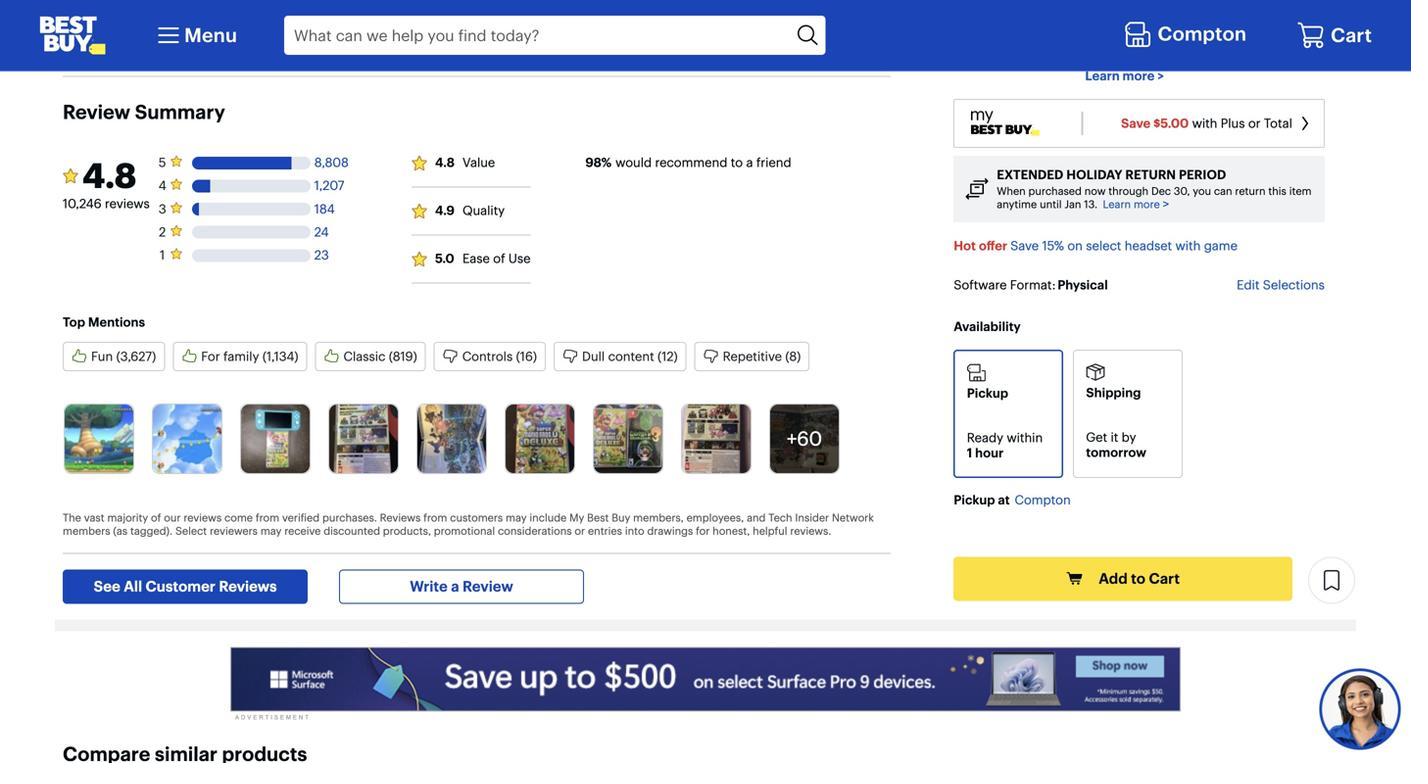 Task type: describe. For each thing, give the bounding box(es) containing it.
see all customer reviews button
[[63, 570, 308, 604]]

for
[[696, 524, 710, 538]]

review summary
[[63, 100, 225, 124]]

dec 30,
[[1152, 184, 1191, 198]]

it
[[1111, 430, 1119, 445]]

add
[[1099, 570, 1128, 588]]

purchased
[[1029, 184, 1082, 198]]

4.9
[[435, 203, 455, 219]]

our
[[164, 511, 181, 525]]

0 vertical spatial save
[[1122, 115, 1151, 131]]

learn more >
[[1086, 68, 1164, 84]]

until
[[1040, 197, 1062, 211]]

:
[[1052, 277, 1056, 293]]

repetitive (8)
[[723, 349, 801, 365]]

5 customer provided image, click to load a larger version image from the left
[[418, 405, 486, 474]]

(1,134)
[[263, 349, 299, 365]]

write
[[410, 578, 448, 596]]

ready
[[967, 430, 1004, 446]]

4 customer provided image, click to load a larger version image from the left
[[329, 405, 398, 474]]

advertisement region
[[230, 648, 1181, 712]]

write a review
[[410, 578, 513, 596]]

0 horizontal spatial review
[[63, 100, 130, 124]]

software
[[954, 277, 1007, 293]]

customer
[[146, 578, 216, 596]]

tech
[[769, 511, 793, 525]]

recommend
[[655, 155, 728, 171]]

select
[[1086, 238, 1122, 254]]

within
[[1007, 430, 1043, 446]]

+60
[[787, 427, 823, 451]]

8,808
[[314, 155, 349, 171]]

now
[[1085, 184, 1106, 198]]

see
[[94, 578, 120, 596]]

1 horizontal spatial a
[[746, 155, 753, 171]]

%
[[602, 155, 612, 171]]

best buy help human beacon image
[[1319, 668, 1402, 751]]

0 horizontal spatial save
[[1011, 238, 1039, 254]]

1 horizontal spatial or
[[1249, 115, 1261, 131]]

5.0 ease of use
[[435, 251, 531, 267]]

friend
[[757, 155, 792, 171]]

pickup for pickup
[[967, 386, 1009, 401]]

Type to search. Navigate forward to hear suggestions text field
[[284, 16, 791, 55]]

4.8 for 4.8
[[82, 155, 137, 197]]

zip logo image
[[1116, 45, 1159, 61]]

+60 button
[[770, 404, 840, 475]]

4
[[159, 178, 166, 194]]

0 vertical spatial with
[[1193, 115, 1218, 131]]

my best buy image
[[972, 108, 1040, 139]]

3
[[159, 201, 166, 217]]

15%
[[1043, 238, 1065, 254]]

cart link
[[1297, 21, 1372, 50]]

include
[[530, 511, 567, 525]]

extended holiday return period heading
[[997, 167, 1314, 183]]

dull content (12)
[[582, 349, 678, 365]]

(12)
[[658, 349, 678, 365]]

0 horizontal spatial to
[[731, 155, 743, 171]]

select
[[175, 524, 207, 538]]

availability
[[954, 319, 1021, 335]]

fun
[[91, 349, 113, 365]]

reviews inside the vast majority of our reviews come from verified purchases. reviews from customers may include my best buy members, employees, and tech insider network members (as tagged). select reviewers may receive discounted products, promotional considerations or entries into drawings for honest, helpful reviews.
[[184, 511, 222, 525]]

helpful
[[753, 524, 788, 538]]

all
[[124, 578, 142, 596]]

(8)
[[786, 349, 801, 365]]

jan 13.
[[1065, 197, 1098, 211]]

edit selections
[[1237, 277, 1325, 293]]

into
[[625, 524, 645, 538]]

more for ˃
[[1134, 197, 1160, 211]]

6 customer provided image, click to load a larger version image from the left
[[506, 405, 574, 474]]

8 customer provided image, click to load a larger version image from the left
[[682, 405, 751, 474]]

3 customer provided image, click to load a larger version image from the left
[[241, 405, 310, 474]]

headset
[[1125, 238, 1173, 254]]

item
[[1290, 184, 1312, 198]]

0 horizontal spatial reviews
[[105, 196, 150, 212]]

to inside button
[[1131, 570, 1146, 588]]

discounted
[[324, 524, 380, 538]]

verified
[[282, 511, 320, 525]]

ease
[[463, 251, 490, 267]]

cart inside button
[[1149, 570, 1180, 588]]

through
[[1109, 184, 1149, 198]]

get it by tomorrow
[[1086, 430, 1147, 461]]

bestbuy.com image
[[39, 16, 106, 55]]

my
[[570, 511, 585, 525]]

customers
[[450, 511, 503, 525]]

compton inside dropdown button
[[1158, 22, 1247, 46]]

customer provided image, click to load a larger version image inside +60 button
[[771, 405, 839, 474]]

$
[[1154, 115, 1161, 131]]

physical
[[1058, 277, 1108, 293]]

when
[[997, 184, 1026, 198]]

vast
[[84, 511, 104, 525]]

this
[[1269, 184, 1287, 198]]

return
[[1126, 167, 1176, 183]]

at
[[998, 493, 1010, 508]]

game
[[1205, 238, 1238, 254]]

4.8 for 4.8 value
[[435, 155, 455, 171]]

use
[[509, 251, 531, 267]]

receive
[[284, 524, 321, 538]]

0 vertical spatial of
[[493, 251, 505, 267]]

promotional
[[434, 524, 495, 538]]

from
[[63, 36, 111, 60]]



Task type: locate. For each thing, give the bounding box(es) containing it.
customer provided image, click to load a larger version image up buy
[[594, 405, 663, 474]]

customer provided image, click to load a larger version image up the include
[[506, 405, 574, 474]]

1 from from the left
[[256, 511, 280, 525]]

from left customers
[[424, 511, 447, 525]]

1 vertical spatial 1
[[967, 445, 973, 461]]

0 horizontal spatial may
[[261, 524, 282, 538]]

1 horizontal spatial 4.8
[[435, 155, 455, 171]]

from the manufacturer
[[63, 36, 279, 60]]

reviews right our
[[184, 511, 222, 525]]

of left "use"
[[493, 251, 505, 267]]

customer provided image, click to load a larger version image up insider
[[771, 405, 839, 474]]

1 vertical spatial more
[[1134, 197, 1160, 211]]

0 vertical spatial more
[[1123, 68, 1155, 84]]

summary
[[135, 100, 225, 124]]

1 vertical spatial reviews
[[219, 578, 277, 596]]

1 horizontal spatial reviews
[[184, 511, 222, 525]]

1 horizontal spatial cart
[[1331, 23, 1372, 47]]

quality
[[463, 203, 505, 219]]

cart icon image
[[1297, 21, 1326, 50]]

pickup left at
[[954, 493, 996, 508]]

get
[[1086, 430, 1108, 445]]

can
[[1215, 184, 1233, 198]]

for
[[201, 349, 220, 365]]

1 vertical spatial to
[[1131, 570, 1146, 588]]

fun (3,627)
[[91, 349, 156, 365]]

1 vertical spatial compton
[[1015, 493, 1071, 508]]

period
[[1179, 167, 1227, 183]]

1 customer provided image, click to load a larger version image from the left
[[65, 405, 133, 474]]

1 horizontal spatial may
[[506, 511, 527, 525]]

learn for learn more >
[[1086, 68, 1120, 84]]

more
[[1123, 68, 1155, 84], [1134, 197, 1160, 211]]

products,
[[383, 524, 431, 538]]

1 vertical spatial with
[[1176, 238, 1201, 254]]

1 vertical spatial cart
[[1149, 570, 1180, 588]]

pickup at compton
[[954, 493, 1071, 508]]

may left receive
[[261, 524, 282, 538]]

learn down extended holiday return period
[[1103, 197, 1131, 211]]

write a review button
[[339, 570, 584, 604]]

more left "˃"
[[1134, 197, 1160, 211]]

a left friend
[[746, 155, 753, 171]]

by
[[1122, 430, 1137, 445]]

5.00
[[1161, 115, 1189, 131]]

edit
[[1237, 277, 1260, 293]]

software format : physical
[[954, 277, 1108, 293]]

learn for learn more ˃
[[1103, 197, 1131, 211]]

add to cart
[[1099, 570, 1180, 588]]

plus
[[1221, 115, 1246, 131]]

cart right cart icon
[[1331, 23, 1372, 47]]

from right come
[[256, 511, 280, 525]]

add to cart button
[[954, 557, 1293, 602]]

1 inside ready within 1 hour
[[967, 445, 973, 461]]

cart right the add at bottom right
[[1149, 570, 1180, 588]]

review
[[63, 100, 130, 124], [463, 578, 513, 596]]

1 horizontal spatial compton
[[1158, 22, 1247, 46]]

reviews.
[[791, 524, 832, 538]]

when purchased now through dec 30, you can return this item anytime until jan 13.
[[997, 184, 1312, 211]]

4.9 quality
[[435, 203, 505, 219]]

pickup up ready
[[967, 386, 1009, 401]]

or left best
[[575, 524, 585, 538]]

of inside the vast majority of our reviews come from verified purchases. reviews from customers may include my best buy members, employees, and tech insider network members (as tagged). select reviewers may receive discounted products, promotional considerations or entries into drawings for honest, helpful reviews.
[[151, 511, 161, 525]]

>
[[1158, 68, 1164, 84]]

1 4.8 from the left
[[82, 155, 137, 197]]

0 horizontal spatial 1
[[160, 248, 165, 263]]

0 vertical spatial to
[[731, 155, 743, 171]]

1 left hour at bottom
[[967, 445, 973, 461]]

compton
[[1158, 22, 1247, 46], [1015, 493, 1071, 508]]

customer provided image, click to load a larger version image up vast on the left of the page
[[65, 405, 133, 474]]

0 vertical spatial cart
[[1331, 23, 1372, 47]]

customer provided image, click to load a larger version image up our
[[153, 405, 222, 474]]

ready within 1 hour
[[967, 430, 1047, 461]]

0 vertical spatial 1
[[160, 248, 165, 263]]

(819)
[[389, 349, 417, 365]]

considerations
[[498, 524, 572, 538]]

0 vertical spatial review
[[63, 100, 130, 124]]

best
[[587, 511, 609, 525]]

1 horizontal spatial 1
[[967, 445, 973, 461]]

7 customer provided image, click to load a larger version image from the left
[[594, 405, 663, 474]]

0 horizontal spatial cart
[[1149, 570, 1180, 588]]

reviews left 3
[[105, 196, 150, 212]]

controls
[[462, 349, 513, 365]]

1 horizontal spatial from
[[424, 511, 447, 525]]

1 vertical spatial of
[[151, 511, 161, 525]]

learn
[[1086, 68, 1120, 84], [1103, 197, 1131, 211]]

with left "plus"
[[1193, 115, 1218, 131]]

reviews inside see all customer reviews button
[[219, 578, 277, 596]]

1 vertical spatial or
[[575, 524, 585, 538]]

2 from from the left
[[424, 511, 447, 525]]

0 vertical spatial reviews
[[380, 511, 421, 525]]

0 vertical spatial compton
[[1158, 22, 1247, 46]]

compton right at
[[1015, 493, 1071, 508]]

compton up >
[[1158, 22, 1247, 46]]

employees,
[[687, 511, 744, 525]]

review right write at the bottom of the page
[[463, 578, 513, 596]]

or inside the vast majority of our reviews come from verified purchases. reviews from customers may include my best buy members, employees, and tech insider network members (as tagged). select reviewers may receive discounted products, promotional considerations or entries into drawings for honest, helpful reviews.
[[575, 524, 585, 538]]

reviews down reviewers
[[219, 578, 277, 596]]

23
[[314, 248, 329, 263]]

more for >
[[1123, 68, 1155, 84]]

shipping
[[1086, 385, 1142, 401]]

1 vertical spatial pickup
[[954, 493, 996, 508]]

0 vertical spatial a
[[746, 155, 753, 171]]

184
[[314, 201, 335, 217]]

10,246 reviews
[[63, 196, 150, 212]]

1 horizontal spatial save
[[1122, 115, 1151, 131]]

0 horizontal spatial 4.8
[[82, 155, 137, 197]]

cart
[[1331, 23, 1372, 47], [1149, 570, 1180, 588]]

pickup
[[967, 386, 1009, 401], [954, 493, 996, 508]]

save image
[[1320, 569, 1344, 593]]

1 horizontal spatial review
[[463, 578, 513, 596]]

1 horizontal spatial to
[[1131, 570, 1146, 588]]

1 vertical spatial save
[[1011, 238, 1039, 254]]

reviews right purchases.
[[380, 511, 421, 525]]

0 horizontal spatial reviews
[[219, 578, 277, 596]]

2 customer provided image, click to load a larger version image from the left
[[153, 405, 222, 474]]

1 down 2
[[160, 248, 165, 263]]

of left our
[[151, 511, 161, 525]]

classic
[[344, 349, 386, 365]]

compton button
[[1124, 17, 1252, 54]]

(3,627)
[[116, 349, 156, 365]]

customer provided image, click to load a larger version image down (1,134)
[[241, 405, 310, 474]]

may left the include
[[506, 511, 527, 525]]

0 horizontal spatial or
[[575, 524, 585, 538]]

to left friend
[[731, 155, 743, 171]]

dull
[[582, 349, 605, 365]]

1 vertical spatial reviews
[[184, 511, 222, 525]]

save left 15%
[[1011, 238, 1039, 254]]

or right "plus"
[[1249, 115, 1261, 131]]

or
[[1249, 115, 1261, 131], [575, 524, 585, 538]]

0 horizontal spatial compton
[[1015, 493, 1071, 508]]

buy
[[612, 511, 631, 525]]

1
[[160, 248, 165, 263], [967, 445, 973, 461]]

hot offer save 15% on select headset with game
[[954, 238, 1238, 254]]

learn down zip logo
[[1086, 68, 1120, 84]]

reviewers
[[210, 524, 258, 538]]

1 vertical spatial a
[[451, 578, 459, 596]]

you
[[1193, 184, 1212, 198]]

customer provided image, click to load a larger version image
[[65, 405, 133, 474], [153, 405, 222, 474], [241, 405, 310, 474], [329, 405, 398, 474], [418, 405, 486, 474], [506, 405, 574, 474], [594, 405, 663, 474], [682, 405, 751, 474], [771, 405, 839, 474]]

selections
[[1263, 277, 1325, 293]]

0 vertical spatial learn
[[1086, 68, 1120, 84]]

reviews inside the vast majority of our reviews come from verified purchases. reviews from customers may include my best buy members, employees, and tech insider network members (as tagged). select reviewers may receive discounted products, promotional considerations or entries into drawings for honest, helpful reviews.
[[380, 511, 421, 525]]

4.8 left value
[[435, 155, 455, 171]]

0 horizontal spatial a
[[451, 578, 459, 596]]

the vast majority of our reviews come from verified purchases. reviews from customers may include my best buy members, employees, and tech insider network members (as tagged). select reviewers may receive discounted products, promotional considerations or entries into drawings for honest, helpful reviews.
[[63, 511, 874, 538]]

reviews
[[380, 511, 421, 525], [219, 578, 277, 596]]

2
[[159, 224, 166, 240]]

(as
[[113, 524, 128, 538]]

customer provided image, click to load a larger version image up customers
[[418, 405, 486, 474]]

9 customer provided image, click to load a larger version image from the left
[[771, 405, 839, 474]]

1 vertical spatial learn
[[1103, 197, 1131, 211]]

majority
[[107, 511, 148, 525]]

review down from
[[63, 100, 130, 124]]

(16)
[[516, 349, 537, 365]]

customer provided image, click to load a larger version image up employees,
[[682, 405, 751, 474]]

edit selections link
[[1237, 277, 1325, 293]]

for family (1,134)
[[201, 349, 299, 365]]

offer
[[979, 238, 1008, 254]]

extended holiday return period
[[997, 167, 1227, 183]]

1,207
[[314, 178, 344, 194]]

would
[[616, 155, 652, 171]]

98
[[586, 155, 602, 171]]

entries
[[588, 524, 622, 538]]

save left $
[[1122, 115, 1151, 131]]

holiday
[[1067, 167, 1123, 183]]

0 vertical spatial or
[[1249, 115, 1261, 131]]

4.8 left "4"
[[82, 155, 137, 197]]

hour
[[976, 445, 1004, 461]]

customer provided image, click to load a larger version image up purchases.
[[329, 405, 398, 474]]

with left game
[[1176, 238, 1201, 254]]

top
[[63, 315, 85, 331]]

1 horizontal spatial reviews
[[380, 511, 421, 525]]

format
[[1011, 277, 1052, 293]]

a inside 'button'
[[451, 578, 459, 596]]

1 horizontal spatial of
[[493, 251, 505, 267]]

2 4.8 from the left
[[435, 155, 455, 171]]

learn more ˃
[[1103, 197, 1170, 211]]

5
[[159, 155, 166, 171]]

to right the add at bottom right
[[1131, 570, 1146, 588]]

0 horizontal spatial of
[[151, 511, 161, 525]]

the
[[63, 511, 81, 525]]

from the manufacturer button
[[63, 21, 891, 76]]

more left >
[[1123, 68, 1155, 84]]

pickup for pickup at compton
[[954, 493, 996, 508]]

4.8 value
[[435, 155, 495, 171]]

0 horizontal spatial from
[[256, 511, 280, 525]]

98 % would recommend to a friend
[[586, 155, 792, 171]]

1 vertical spatial review
[[463, 578, 513, 596]]

0 vertical spatial pickup
[[967, 386, 1009, 401]]

review inside 'button'
[[463, 578, 513, 596]]

a right write at the bottom of the page
[[451, 578, 459, 596]]

0 vertical spatial reviews
[[105, 196, 150, 212]]



Task type: vqa. For each thing, say whether or not it's contained in the screenshot.


